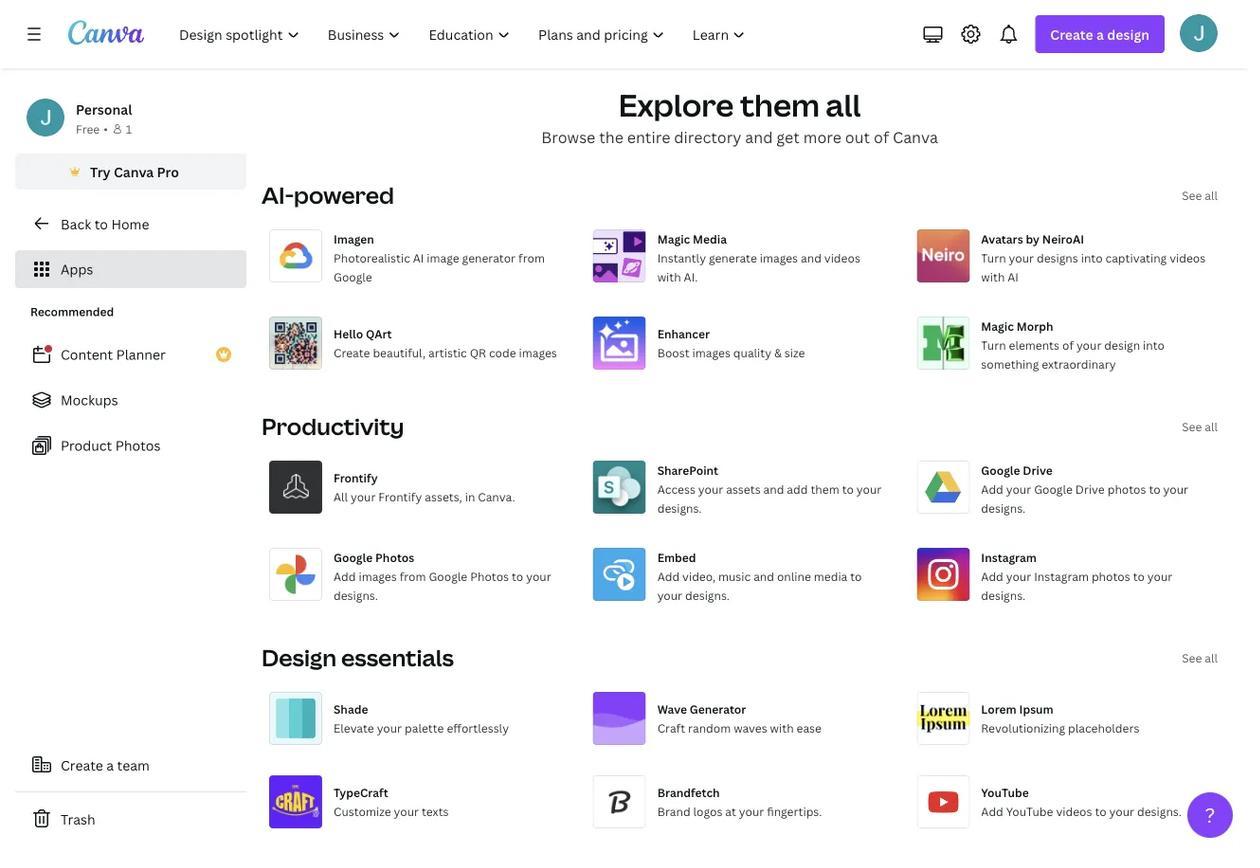 Task type: vqa. For each thing, say whether or not it's contained in the screenshot.


Task type: locate. For each thing, give the bounding box(es) containing it.
photos
[[115, 437, 161, 455], [375, 549, 414, 565], [470, 568, 509, 584]]

1 vertical spatial a
[[106, 756, 114, 774]]

generator
[[462, 250, 516, 265]]

1 vertical spatial see all
[[1182, 418, 1218, 434]]

trash link
[[15, 800, 246, 838]]

1 vertical spatial design
[[1105, 337, 1140, 353]]

create a design
[[1051, 25, 1150, 43]]

designs. for your
[[981, 500, 1026, 516]]

0 vertical spatial canva
[[893, 127, 938, 147]]

0 vertical spatial drive
[[1023, 462, 1053, 478]]

create for create a design
[[1051, 25, 1094, 43]]

photos
[[1108, 481, 1146, 497], [1092, 568, 1131, 584]]

0 vertical spatial photos
[[115, 437, 161, 455]]

back to home
[[61, 215, 149, 233]]

0 vertical spatial frontify
[[334, 470, 378, 485]]

your
[[1009, 250, 1034, 265], [1077, 337, 1102, 353], [698, 481, 724, 497], [857, 481, 882, 497], [1006, 481, 1032, 497], [1164, 481, 1189, 497], [351, 489, 376, 504], [526, 568, 551, 584], [1006, 568, 1032, 584], [1148, 568, 1173, 584], [658, 587, 683, 603], [377, 720, 402, 736], [394, 803, 419, 819], [739, 803, 764, 819], [1110, 803, 1135, 819]]

sharepoint
[[658, 462, 719, 478]]

ai down avatars
[[1008, 269, 1019, 284]]

2 vertical spatial see all
[[1182, 650, 1218, 665]]

0 horizontal spatial videos
[[824, 250, 861, 265]]

1 vertical spatial youtube
[[1006, 803, 1054, 819]]

to inside instagram add your instagram photos to your designs.
[[1133, 568, 1145, 584]]

with inside "avatars by neiroai turn your designs into captivating videos with ai"
[[981, 269, 1005, 284]]

frontify left assets,
[[379, 489, 422, 504]]

essentials
[[341, 642, 454, 673]]

magic up instantly
[[658, 231, 690, 246]]

add
[[981, 481, 1004, 497], [334, 568, 356, 584], [658, 568, 680, 584], [981, 568, 1004, 584], [981, 803, 1004, 819]]

videos inside magic media instantly generate images and videos with ai.
[[824, 250, 861, 265]]

instagram
[[981, 549, 1037, 565], [1034, 568, 1089, 584]]

explore
[[619, 84, 734, 126]]

2 horizontal spatial create
[[1051, 25, 1094, 43]]

designs. inside sharepoint access your assets and add them to your designs.
[[658, 500, 702, 516]]

ease
[[797, 720, 822, 736]]

photos inside product photos link
[[115, 437, 161, 455]]

texts
[[422, 803, 449, 819]]

ai-powered
[[262, 180, 394, 210]]

all inside explore them all browse the entire directory and get more out of canva
[[826, 84, 861, 126]]

media
[[814, 568, 848, 584]]

from
[[519, 250, 545, 265], [400, 568, 426, 584]]

magic morph turn elements of your design into something extraordinary
[[981, 318, 1165, 372]]

1 horizontal spatial drive
[[1076, 481, 1105, 497]]

1 horizontal spatial into
[[1143, 337, 1165, 353]]

and right music
[[754, 568, 774, 584]]

home
[[111, 215, 149, 233]]

google
[[334, 269, 372, 284], [981, 462, 1020, 478], [1034, 481, 1073, 497], [334, 549, 373, 565], [429, 568, 467, 584]]

photos for product
[[115, 437, 161, 455]]

0 horizontal spatial a
[[106, 756, 114, 774]]

0 horizontal spatial canva
[[114, 163, 154, 181]]

create inside dropdown button
[[1051, 25, 1094, 43]]

0 vertical spatial design
[[1107, 25, 1150, 43]]

1 vertical spatial instagram
[[1034, 568, 1089, 584]]

see all button for essentials
[[1182, 648, 1218, 667]]

•
[[104, 121, 108, 136]]

image
[[427, 250, 459, 265]]

designs. inside google photos add images from google photos to your designs.
[[334, 587, 378, 603]]

1 vertical spatial see
[[1182, 418, 1202, 434]]

quality
[[734, 344, 772, 360]]

directory
[[674, 127, 742, 147]]

designs. inside google drive add your google drive photos to your designs.
[[981, 500, 1026, 516]]

3 see from the top
[[1182, 650, 1202, 665]]

ai inside "avatars by neiroai turn your designs into captivating videos with ai"
[[1008, 269, 1019, 284]]

a inside dropdown button
[[1097, 25, 1104, 43]]

3 see all button from the top
[[1182, 648, 1218, 667]]

more
[[804, 127, 842, 147]]

from up essentials
[[400, 568, 426, 584]]

0 horizontal spatial create
[[61, 756, 103, 774]]

0 vertical spatial create
[[1051, 25, 1094, 43]]

2 vertical spatial create
[[61, 756, 103, 774]]

add inside instagram add your instagram photos to your designs.
[[981, 568, 1004, 584]]

qart
[[366, 326, 392, 341]]

by
[[1026, 231, 1040, 246]]

turn
[[981, 250, 1006, 265], [981, 337, 1006, 353]]

0 horizontal spatial magic
[[658, 231, 690, 246]]

1 vertical spatial create
[[334, 344, 370, 360]]

1 vertical spatial into
[[1143, 337, 1165, 353]]

them up the get
[[740, 84, 820, 126]]

something
[[981, 356, 1039, 372]]

wave
[[658, 701, 687, 717]]

all for productivity
[[1205, 418, 1218, 434]]

into down captivating
[[1143, 337, 1165, 353]]

1 vertical spatial magic
[[981, 318, 1014, 334]]

0 vertical spatial magic
[[658, 231, 690, 246]]

canva.
[[478, 489, 515, 504]]

instagram add your instagram photos to your designs.
[[981, 549, 1173, 603]]

embed add video, music and online media to your designs.
[[658, 549, 862, 603]]

out
[[845, 127, 870, 147]]

0 vertical spatial of
[[874, 127, 889, 147]]

online
[[777, 568, 811, 584]]

magic for turn
[[981, 318, 1014, 334]]

1 horizontal spatial from
[[519, 250, 545, 265]]

1 turn from the top
[[981, 250, 1006, 265]]

of up 'extraordinary'
[[1063, 337, 1074, 353]]

boost
[[658, 344, 690, 360]]

ai
[[413, 250, 424, 265], [1008, 269, 1019, 284]]

avatars by neiroai turn your designs into captivating videos with ai
[[981, 231, 1206, 284]]

frontify all your frontify assets, in canva.
[[334, 470, 515, 504]]

create inside the hello qart create beautiful, artistic qr code images
[[334, 344, 370, 360]]

0 horizontal spatial of
[[874, 127, 889, 147]]

designs.
[[658, 500, 702, 516], [981, 500, 1026, 516], [334, 587, 378, 603], [685, 587, 730, 603], [981, 587, 1026, 603], [1137, 803, 1182, 819]]

0 horizontal spatial with
[[658, 269, 681, 284]]

0 vertical spatial from
[[519, 250, 545, 265]]

ai-
[[262, 180, 294, 210]]

and left the get
[[745, 127, 773, 147]]

shade elevate your palette effortlessly
[[334, 701, 509, 736]]

random
[[688, 720, 731, 736]]

design inside dropdown button
[[1107, 25, 1150, 43]]

0 vertical spatial turn
[[981, 250, 1006, 265]]

with down avatars
[[981, 269, 1005, 284]]

artistic
[[429, 344, 467, 360]]

images inside magic media instantly generate images and videos with ai.
[[760, 250, 798, 265]]

magic inside magic morph turn elements of your design into something extraordinary
[[981, 318, 1014, 334]]

with
[[658, 269, 681, 284], [981, 269, 1005, 284], [770, 720, 794, 736]]

0 vertical spatial into
[[1081, 250, 1103, 265]]

turn up something
[[981, 337, 1006, 353]]

of right out
[[874, 127, 889, 147]]

see all for powered
[[1182, 187, 1218, 203]]

all for design essentials
[[1205, 650, 1218, 665]]

2 turn from the top
[[981, 337, 1006, 353]]

design up 'extraordinary'
[[1105, 337, 1140, 353]]

1 horizontal spatial of
[[1063, 337, 1074, 353]]

hello
[[334, 326, 363, 341]]

create for create a team
[[61, 756, 103, 774]]

qr
[[470, 344, 486, 360]]

0 vertical spatial them
[[740, 84, 820, 126]]

recommended
[[30, 304, 114, 319]]

youtube
[[981, 784, 1029, 800], [1006, 803, 1054, 819]]

photos down frontify all your frontify assets, in canva.
[[375, 549, 414, 565]]

and left add
[[764, 481, 784, 497]]

0 horizontal spatial photos
[[115, 437, 161, 455]]

1 vertical spatial photos
[[375, 549, 414, 565]]

with left ease
[[770, 720, 794, 736]]

canva right try at the top
[[114, 163, 154, 181]]

into inside magic morph turn elements of your design into something extraordinary
[[1143, 337, 1165, 353]]

a inside button
[[106, 756, 114, 774]]

canva inside explore them all browse the entire directory and get more out of canva
[[893, 127, 938, 147]]

list
[[15, 336, 246, 464]]

1 vertical spatial them
[[811, 481, 840, 497]]

hello qart create beautiful, artistic qr code images
[[334, 326, 557, 360]]

designs. inside 'embed add video, music and online media to your designs.'
[[685, 587, 730, 603]]

productivity
[[262, 411, 404, 442]]

fingertips.
[[767, 803, 822, 819]]

0 vertical spatial ai
[[413, 250, 424, 265]]

photos down mockups link
[[115, 437, 161, 455]]

1 horizontal spatial canva
[[893, 127, 938, 147]]

neiroai
[[1043, 231, 1084, 246]]

your inside "avatars by neiroai turn your designs into captivating videos with ai"
[[1009, 250, 1034, 265]]

and right the generate
[[801, 250, 822, 265]]

0 horizontal spatial into
[[1081, 250, 1103, 265]]

1
[[126, 121, 132, 136]]

2 horizontal spatial with
[[981, 269, 1005, 284]]

from right generator
[[519, 250, 545, 265]]

0 vertical spatial a
[[1097, 25, 1104, 43]]

designs. inside youtube add youtube videos to your designs.
[[1137, 803, 1182, 819]]

see for powered
[[1182, 187, 1202, 203]]

1 vertical spatial photos
[[1092, 568, 1131, 584]]

with left ai.
[[658, 269, 681, 284]]

add inside 'embed add video, music and online media to your designs.'
[[658, 568, 680, 584]]

into inside "avatars by neiroai turn your designs into captivating videos with ai"
[[1081, 250, 1103, 265]]

frontify up all
[[334, 470, 378, 485]]

and inside sharepoint access your assets and add them to your designs.
[[764, 481, 784, 497]]

1 vertical spatial frontify
[[379, 489, 422, 504]]

google inside imagen photorealistic ai image generator from google
[[334, 269, 372, 284]]

images up essentials
[[359, 568, 397, 584]]

1 see all button from the top
[[1182, 186, 1218, 205]]

1 see all from the top
[[1182, 187, 1218, 203]]

2 vertical spatial see
[[1182, 650, 1202, 665]]

see all
[[1182, 187, 1218, 203], [1182, 418, 1218, 434], [1182, 650, 1218, 665]]

entire
[[627, 127, 670, 147]]

1 vertical spatial see all button
[[1182, 417, 1218, 436]]

0 vertical spatial see
[[1182, 187, 1202, 203]]

0 horizontal spatial drive
[[1023, 462, 1053, 478]]

at
[[725, 803, 736, 819]]

3 see all from the top
[[1182, 650, 1218, 665]]

canva inside "try canva pro" button
[[114, 163, 154, 181]]

2 vertical spatial see all button
[[1182, 648, 1218, 667]]

1 horizontal spatial photos
[[375, 549, 414, 565]]

0 vertical spatial see all button
[[1182, 186, 1218, 205]]

your inside google photos add images from google photos to your designs.
[[526, 568, 551, 584]]

to inside sharepoint access your assets and add them to your designs.
[[842, 481, 854, 497]]

0 horizontal spatial ai
[[413, 250, 424, 265]]

turn down avatars
[[981, 250, 1006, 265]]

1 horizontal spatial a
[[1097, 25, 1104, 43]]

trash
[[61, 810, 95, 828]]

0 vertical spatial photos
[[1108, 481, 1146, 497]]

1 vertical spatial turn
[[981, 337, 1006, 353]]

a
[[1097, 25, 1104, 43], [106, 756, 114, 774]]

1 horizontal spatial with
[[770, 720, 794, 736]]

canva right out
[[893, 127, 938, 147]]

mockups
[[61, 391, 118, 409]]

1 vertical spatial of
[[1063, 337, 1074, 353]]

a for design
[[1097, 25, 1104, 43]]

images right the generate
[[760, 250, 798, 265]]

images down enhancer
[[693, 344, 731, 360]]

images right code
[[519, 344, 557, 360]]

1 horizontal spatial videos
[[1056, 803, 1092, 819]]

explore them all browse the entire directory and get more out of canva
[[541, 84, 938, 147]]

design left john smith icon
[[1107, 25, 1150, 43]]

personal
[[76, 100, 132, 118]]

1 vertical spatial canva
[[114, 163, 154, 181]]

lorem ipsum revolutionizing placeholders
[[981, 701, 1140, 736]]

effortlessly
[[447, 720, 509, 736]]

them right add
[[811, 481, 840, 497]]

your inside shade elevate your palette effortlessly
[[377, 720, 402, 736]]

0 vertical spatial see all
[[1182, 187, 1218, 203]]

try canva pro button
[[15, 154, 246, 190]]

1 see from the top
[[1182, 187, 1202, 203]]

brandfetch
[[658, 784, 720, 800]]

pro
[[157, 163, 179, 181]]

2 vertical spatial photos
[[470, 568, 509, 584]]

photos down canva.
[[470, 568, 509, 584]]

them inside explore them all browse the entire directory and get more out of canva
[[740, 84, 820, 126]]

to inside google drive add your google drive photos to your designs.
[[1149, 481, 1161, 497]]

1 horizontal spatial create
[[334, 344, 370, 360]]

waves
[[734, 720, 767, 736]]

add inside google drive add your google drive photos to your designs.
[[981, 481, 1004, 497]]

into down neiroai
[[1081, 250, 1103, 265]]

product photos link
[[15, 427, 246, 464]]

videos
[[824, 250, 861, 265], [1170, 250, 1206, 265], [1056, 803, 1092, 819]]

design essentials
[[262, 642, 454, 673]]

1 horizontal spatial frontify
[[379, 489, 422, 504]]

them
[[740, 84, 820, 126], [811, 481, 840, 497]]

1 horizontal spatial ai
[[1008, 269, 1019, 284]]

ai left image
[[413, 250, 424, 265]]

2 horizontal spatial videos
[[1170, 250, 1206, 265]]

add inside youtube add youtube videos to your designs.
[[981, 803, 1004, 819]]

1 vertical spatial ai
[[1008, 269, 1019, 284]]

magic left morph
[[981, 318, 1014, 334]]

free •
[[76, 121, 108, 136]]

enhancer boost images quality & size
[[658, 326, 805, 360]]

0 horizontal spatial from
[[400, 568, 426, 584]]

1 horizontal spatial magic
[[981, 318, 1014, 334]]

assets
[[726, 481, 761, 497]]

magic inside magic media instantly generate images and videos with ai.
[[658, 231, 690, 246]]

designs. inside instagram add your instagram photos to your designs.
[[981, 587, 1026, 603]]

create inside button
[[61, 756, 103, 774]]

1 vertical spatial from
[[400, 568, 426, 584]]

0 vertical spatial youtube
[[981, 784, 1029, 800]]



Task type: describe. For each thing, give the bounding box(es) containing it.
with inside magic media instantly generate images and videos with ai.
[[658, 269, 681, 284]]

images inside enhancer boost images quality & size
[[693, 344, 731, 360]]

to inside google photos add images from google photos to your designs.
[[512, 568, 523, 584]]

photos inside google drive add your google drive photos to your designs.
[[1108, 481, 1146, 497]]

designs. for images
[[334, 587, 378, 603]]

imagen photorealistic ai image generator from google
[[334, 231, 545, 284]]

0 vertical spatial instagram
[[981, 549, 1037, 565]]

placeholders
[[1068, 720, 1140, 736]]

images inside google photos add images from google photos to your designs.
[[359, 568, 397, 584]]

free
[[76, 121, 100, 136]]

magic for instantly
[[658, 231, 690, 246]]

instantly
[[658, 250, 706, 265]]

product photos
[[61, 437, 161, 455]]

enhancer
[[658, 326, 710, 341]]

of inside magic morph turn elements of your design into something extraordinary
[[1063, 337, 1074, 353]]

your inside frontify all your frontify assets, in canva.
[[351, 489, 376, 504]]

from inside imagen photorealistic ai image generator from google
[[519, 250, 545, 265]]

john smith image
[[1180, 14, 1218, 52]]

try
[[90, 163, 111, 181]]

design inside magic morph turn elements of your design into something extraordinary
[[1105, 337, 1140, 353]]

beautiful,
[[373, 344, 426, 360]]

wave generator craft random waves with ease
[[658, 701, 822, 736]]

photos for google
[[375, 549, 414, 565]]

shade
[[334, 701, 368, 717]]

your inside youtube add youtube videos to your designs.
[[1110, 803, 1135, 819]]

and inside 'embed add video, music and online media to your designs.'
[[754, 568, 774, 584]]

your inside 'typecraft customize your texts'
[[394, 803, 419, 819]]

2 see from the top
[[1182, 418, 1202, 434]]

try canva pro
[[90, 163, 179, 181]]

your inside 'embed add video, music and online media to your designs.'
[[658, 587, 683, 603]]

logos
[[693, 803, 723, 819]]

extraordinary
[[1042, 356, 1116, 372]]

and inside magic media instantly generate images and videos with ai.
[[801, 250, 822, 265]]

of inside explore them all browse the entire directory and get more out of canva
[[874, 127, 889, 147]]

browse
[[541, 127, 596, 147]]

brand
[[658, 803, 691, 819]]

videos inside "avatars by neiroai turn your designs into captivating videos with ai"
[[1170, 250, 1206, 265]]

sharepoint access your assets and add them to your designs.
[[658, 462, 882, 516]]

turn inside magic morph turn elements of your design into something extraordinary
[[981, 337, 1006, 353]]

ipsum
[[1020, 701, 1054, 717]]

2 see all button from the top
[[1182, 417, 1218, 436]]

captivating
[[1106, 250, 1167, 265]]

?
[[1205, 801, 1216, 828]]

apps link
[[15, 250, 246, 288]]

2 horizontal spatial photos
[[470, 568, 509, 584]]

create a team button
[[15, 746, 246, 784]]

back
[[61, 215, 91, 233]]

add for instagram add your instagram photos to your designs.
[[981, 568, 1004, 584]]

the
[[599, 127, 624, 147]]

to inside youtube add youtube videos to your designs.
[[1095, 803, 1107, 819]]

google drive add your google drive photos to your designs.
[[981, 462, 1189, 516]]

? button
[[1188, 792, 1233, 838]]

from inside google photos add images from google photos to your designs.
[[400, 568, 426, 584]]

content
[[61, 346, 113, 364]]

morph
[[1017, 318, 1054, 334]]

designs. for assets
[[658, 500, 702, 516]]

product
[[61, 437, 112, 455]]

1 vertical spatial drive
[[1076, 481, 1105, 497]]

create a team
[[61, 756, 150, 774]]

turn inside "avatars by neiroai turn your designs into captivating videos with ai"
[[981, 250, 1006, 265]]

content planner link
[[15, 336, 246, 373]]

magic media instantly generate images and videos with ai.
[[658, 231, 861, 284]]

apps
[[61, 260, 93, 278]]

in
[[465, 489, 475, 504]]

powered
[[294, 180, 394, 210]]

media
[[693, 231, 727, 246]]

top level navigation element
[[167, 15, 762, 53]]

content planner
[[61, 346, 166, 364]]

a for team
[[106, 756, 114, 774]]

see all for essentials
[[1182, 650, 1218, 665]]

team
[[117, 756, 150, 774]]

all for ai-powered
[[1205, 187, 1218, 203]]

customize
[[334, 803, 391, 819]]

imagen
[[334, 231, 374, 246]]

back to home link
[[15, 205, 246, 243]]

avatars
[[981, 231, 1023, 246]]

add for youtube add youtube videos to your designs.
[[981, 803, 1004, 819]]

music
[[719, 568, 751, 584]]

typecraft
[[334, 784, 388, 800]]

add inside google photos add images from google photos to your designs.
[[334, 568, 356, 584]]

2 see all from the top
[[1182, 418, 1218, 434]]

0 horizontal spatial frontify
[[334, 470, 378, 485]]

&
[[774, 344, 782, 360]]

see for essentials
[[1182, 650, 1202, 665]]

planner
[[116, 346, 166, 364]]

see all button for powered
[[1182, 186, 1218, 205]]

your inside magic morph turn elements of your design into something extraordinary
[[1077, 337, 1102, 353]]

list containing content planner
[[15, 336, 246, 464]]

your inside brandfetch brand logos at your fingertips.
[[739, 803, 764, 819]]

and inside explore them all browse the entire directory and get more out of canva
[[745, 127, 773, 147]]

mockups link
[[15, 381, 246, 419]]

lorem
[[981, 701, 1017, 717]]

them inside sharepoint access your assets and add them to your designs.
[[811, 481, 840, 497]]

get
[[777, 127, 800, 147]]

craft
[[658, 720, 685, 736]]

generate
[[709, 250, 757, 265]]

brandfetch brand logos at your fingertips.
[[658, 784, 822, 819]]

design
[[262, 642, 337, 673]]

youtube add youtube videos to your designs.
[[981, 784, 1182, 819]]

embed
[[658, 549, 696, 565]]

designs. for music
[[685, 587, 730, 603]]

generator
[[690, 701, 746, 717]]

create a design button
[[1035, 15, 1165, 53]]

photorealistic
[[334, 250, 410, 265]]

images inside the hello qart create beautiful, artistic qr code images
[[519, 344, 557, 360]]

photos inside instagram add your instagram photos to your designs.
[[1092, 568, 1131, 584]]

ai inside imagen photorealistic ai image generator from google
[[413, 250, 424, 265]]

google photos add images from google photos to your designs.
[[334, 549, 551, 603]]

code
[[489, 344, 516, 360]]

typecraft customize your texts
[[334, 784, 449, 819]]

elevate
[[334, 720, 374, 736]]

to inside 'embed add video, music and online media to your designs.'
[[850, 568, 862, 584]]

add
[[787, 481, 808, 497]]

add for embed add video, music and online media to your designs.
[[658, 568, 680, 584]]

with inside wave generator craft random waves with ease
[[770, 720, 794, 736]]

size
[[785, 344, 805, 360]]

ai.
[[684, 269, 698, 284]]

videos inside youtube add youtube videos to your designs.
[[1056, 803, 1092, 819]]

assets,
[[425, 489, 462, 504]]



